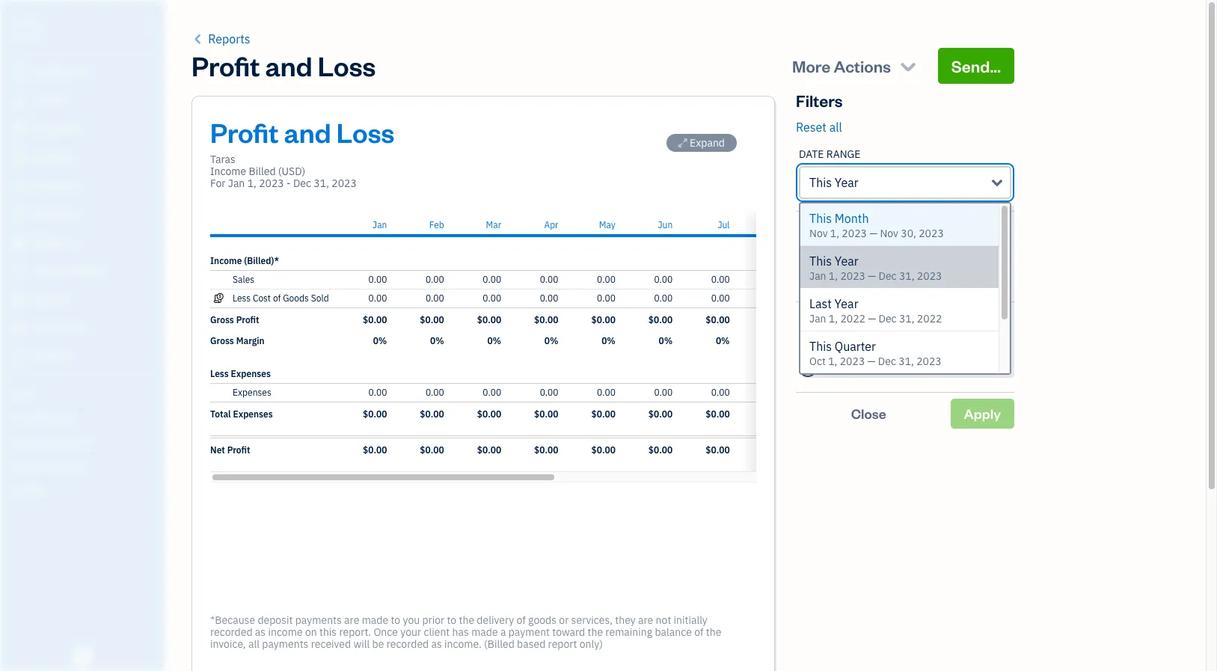 Task type: vqa. For each thing, say whether or not it's contained in the screenshot.
"0000001" in the 0000001 MAKE WEIRD CO. 11/27/2023
no



Task type: describe. For each thing, give the bounding box(es) containing it.
quarter inside group by 'option group'
[[823, 270, 864, 285]]

income.
[[445, 637, 482, 651]]

this year
[[810, 175, 859, 190]]

profit and loss
[[192, 48, 376, 83]]

jul
[[718, 219, 730, 230]]

reset all button
[[796, 118, 842, 136]]

expenses for total expenses
[[233, 409, 273, 420]]

goods
[[283, 293, 309, 304]]

(billed
[[484, 637, 515, 651]]

quarter inside this quarter oct 1, 2023 — dec 31, 2023
[[835, 339, 876, 354]]

0 vertical spatial payments
[[295, 614, 342, 627]]

profit right net at the left of page
[[227, 444, 250, 456]]

0 horizontal spatial of
[[273, 293, 281, 304]]

jan inside profit and loss taras income billed (usd) for jan 1, 2023 - dec 31, 2023
[[228, 177, 245, 190]]

less expenses
[[210, 368, 271, 379]]

payment
[[509, 626, 550, 639]]

remaining
[[606, 626, 653, 639]]

freshbooks image
[[70, 647, 94, 665]]

year for this year jan 1, 2023 — dec 31, 2023
[[835, 254, 859, 269]]

based)
[[912, 361, 950, 376]]

accounting method
[[799, 314, 890, 327]]

feb
[[429, 219, 444, 230]]

date range
[[799, 147, 861, 161]]

(usd)
[[278, 165, 305, 178]]

accounting
[[799, 314, 852, 327]]

category image
[[210, 387, 227, 399]]

this for this month nov 1, 2023 — nov 30, 2023
[[810, 211, 832, 226]]

loss for profit and loss taras income billed (usd) for jan 1, 2023 - dec 31, 2023
[[336, 114, 395, 150]]

this month nov 1, 2023 — nov 30, 2023
[[810, 211, 944, 240]]

(cash-
[[877, 361, 912, 376]]

client image
[[10, 94, 28, 108]]

net
[[210, 444, 225, 456]]

they
[[615, 614, 636, 627]]

this quarter oct 1, 2023 — dec 31, 2023
[[810, 339, 942, 368]]

*because deposit payments are made to you prior to the delivery of goods or services, they are not initially recorded as income on this report. once your client has made a payment toward the remaining balance of the invoice, all payments received will be recorded as income. (billed based report only)
[[210, 614, 722, 651]]

accounting method option group
[[799, 332, 1012, 380]]

income (billed)*
[[210, 255, 279, 266]]

1 2022 from the left
[[841, 312, 866, 325]]

on
[[305, 626, 317, 639]]

0 horizontal spatial recorded
[[210, 626, 253, 639]]

jan left feb
[[373, 219, 387, 230]]

received
[[311, 637, 351, 651]]

31, for this quarter
[[899, 355, 914, 368]]

sales
[[233, 274, 254, 285]]

gross for gross margin
[[210, 335, 234, 346]]

net profit
[[210, 444, 250, 456]]

expand image
[[678, 137, 687, 149]]

-
[[287, 177, 291, 190]]

1 horizontal spatial recorded
[[387, 637, 429, 651]]

margin
[[236, 335, 265, 346]]

report
[[548, 637, 577, 651]]

less for less cost of goods sold
[[233, 293, 251, 304]]

send… button
[[938, 48, 1015, 84]]

and for profit and loss taras income billed (usd) for jan 1, 2023 - dec 31, 2023
[[284, 114, 331, 150]]

this for this year jan 1, 2023 — dec 31, 2023
[[810, 254, 832, 269]]

report image
[[10, 349, 28, 364]]

3 0% from the left
[[487, 335, 501, 346]]

send…
[[952, 55, 1001, 76]]

goods
[[528, 614, 557, 627]]

initially
[[674, 614, 708, 627]]

less for less expenses
[[210, 368, 229, 379]]

1 horizontal spatial as
[[431, 637, 442, 651]]

range
[[827, 147, 861, 161]]

apps image
[[11, 388, 160, 400]]

1, for last year
[[829, 312, 838, 325]]

group
[[799, 223, 828, 236]]

prior
[[422, 614, 445, 627]]

not
[[656, 614, 671, 627]]

deposit
[[258, 614, 293, 627]]

and for profit and loss
[[265, 48, 312, 83]]

this
[[319, 626, 337, 639]]

8 0% from the left
[[773, 335, 787, 346]]

7 0% from the left
[[716, 335, 730, 346]]

1 0% from the left
[[373, 335, 387, 346]]

2 0% from the left
[[430, 335, 444, 346]]

more
[[792, 55, 831, 76]]

profit and loss taras income billed (usd) for jan 1, 2023 - dec 31, 2023
[[210, 114, 395, 190]]

billed inside profit and loss taras income billed (usd) for jan 1, 2023 - dec 31, 2023
[[249, 165, 276, 178]]

chevronleft image
[[192, 30, 205, 48]]

project image
[[10, 236, 28, 251]]

only)
[[580, 637, 603, 651]]

2 horizontal spatial of
[[694, 626, 704, 639]]

last
[[810, 296, 832, 311]]

by
[[831, 223, 842, 236]]

6 0% from the left
[[659, 335, 673, 346]]

close button
[[796, 399, 942, 429]]

balance
[[655, 626, 692, 639]]

collected
[[823, 361, 874, 376]]

income
[[268, 626, 303, 639]]

settings image
[[11, 483, 160, 495]]

method
[[854, 314, 890, 327]]

report.
[[339, 626, 371, 639]]

chart image
[[10, 321, 28, 336]]

or
[[559, 614, 569, 627]]

2 nov from the left
[[880, 227, 899, 240]]

toward
[[552, 626, 585, 639]]

your
[[400, 626, 421, 639]]

actions
[[834, 55, 891, 76]]

reports button
[[192, 30, 250, 48]]

total
[[210, 409, 231, 420]]

invoice,
[[210, 637, 246, 651]]

gross for gross profit
[[210, 314, 234, 325]]

1, for this month
[[830, 227, 840, 240]]

based
[[517, 637, 546, 651]]

2 are from the left
[[638, 614, 653, 627]]

owner
[[12, 30, 40, 41]]

year for last year jan 1, 2022 — dec 31, 2022
[[835, 296, 859, 311]]

0 horizontal spatial the
[[459, 614, 474, 627]]

dec for this year
[[879, 269, 897, 283]]

aug
[[772, 219, 787, 230]]

1 nov from the left
[[810, 227, 828, 240]]

total expenses
[[210, 409, 273, 420]]

less cost of goods sold
[[233, 293, 329, 304]]

once
[[374, 626, 398, 639]]



Task type: locate. For each thing, give the bounding box(es) containing it.
dec
[[293, 177, 311, 190], [879, 269, 897, 283], [879, 312, 897, 325], [878, 355, 896, 368]]

2 vertical spatial year
[[835, 296, 859, 311]]

gross
[[210, 314, 234, 325], [210, 335, 234, 346]]

1 vertical spatial less
[[210, 368, 229, 379]]

group by option group
[[799, 242, 1012, 290]]

reports
[[208, 31, 250, 46]]

less
[[233, 293, 251, 304], [210, 368, 229, 379]]

1 horizontal spatial less
[[233, 293, 251, 304]]

all
[[830, 120, 842, 135], [248, 637, 260, 651]]

— up this year jan 1, 2023 — dec 31, 2023 on the right of the page
[[870, 227, 878, 240]]

income up category icon
[[210, 255, 242, 266]]

0 vertical spatial less
[[233, 293, 251, 304]]

1 horizontal spatial billed
[[823, 337, 854, 352]]

gross up gross margin
[[210, 314, 234, 325]]

1 horizontal spatial 2022
[[917, 312, 942, 325]]

list box
[[801, 204, 1010, 374]]

and right reports button on the left top of the page
[[265, 48, 312, 83]]

0 horizontal spatial nov
[[810, 227, 828, 240]]

2 vertical spatial expenses
[[233, 409, 273, 420]]

this inside this quarter oct 1, 2023 — dec 31, 2023
[[810, 339, 832, 354]]

Date Range field
[[799, 166, 1012, 199]]

more actions button
[[779, 48, 932, 84]]

profit up margin
[[236, 314, 259, 325]]

dec for last year
[[879, 312, 897, 325]]

expenses down less expenses
[[233, 387, 271, 398]]

1, right "group"
[[830, 227, 840, 240]]

to right prior
[[447, 614, 457, 627]]

dashboard image
[[10, 65, 28, 80]]

this down "this year"
[[810, 211, 832, 226]]

0 vertical spatial quarter
[[823, 270, 864, 285]]

this inside date range field
[[810, 175, 832, 190]]

0 vertical spatial all
[[830, 120, 842, 135]]

billed inside "accounting method" option group
[[823, 337, 854, 352]]

dec inside profit and loss taras income billed (usd) for jan 1, 2023 - dec 31, 2023
[[293, 177, 311, 190]]

2 2022 from the left
[[917, 312, 942, 325]]

quarter
[[823, 270, 864, 285], [835, 339, 876, 354]]

recorded left "deposit"
[[210, 626, 253, 639]]

jan inside the last year jan 1, 2022 — dec 31, 2022
[[810, 312, 826, 325]]

expenses
[[231, 368, 271, 379], [233, 387, 271, 398], [233, 409, 273, 420]]

mar
[[486, 219, 501, 230]]

0 horizontal spatial all
[[248, 637, 260, 651]]

1 vertical spatial year
[[835, 254, 859, 269]]

3 year from the top
[[835, 296, 859, 311]]

1 horizontal spatial of
[[517, 614, 526, 627]]

less down sales
[[233, 293, 251, 304]]

taras inside profit and loss taras income billed (usd) for jan 1, 2023 - dec 31, 2023
[[210, 153, 236, 166]]

all inside reset all button
[[830, 120, 842, 135]]

loss for profit and loss
[[318, 48, 376, 83]]

profit up for
[[210, 114, 279, 150]]

2022 up billed (accrual) at the right bottom of the page
[[841, 312, 866, 325]]

0%
[[373, 335, 387, 346], [430, 335, 444, 346], [487, 335, 501, 346], [545, 335, 559, 346], [602, 335, 616, 346], [659, 335, 673, 346], [716, 335, 730, 346], [773, 335, 787, 346]]

1, up last
[[829, 269, 838, 283]]

main element
[[0, 0, 202, 671]]

as left income
[[255, 626, 266, 639]]

quarter up collected
[[835, 339, 876, 354]]

dec up (accrual)
[[879, 312, 897, 325]]

— inside the last year jan 1, 2022 — dec 31, 2022
[[868, 312, 876, 325]]

timer image
[[10, 264, 28, 279]]

1 to from the left
[[391, 614, 400, 627]]

0 horizontal spatial as
[[255, 626, 266, 639]]

group by
[[799, 223, 842, 236]]

1, down last
[[829, 312, 838, 325]]

jun
[[658, 219, 673, 230]]

has
[[452, 626, 469, 639]]

client
[[424, 626, 450, 639]]

payments up received
[[295, 614, 342, 627]]

collected (cash-based)
[[823, 361, 950, 376]]

2 this from the top
[[810, 211, 832, 226]]

year down by
[[835, 254, 859, 269]]

this up oct
[[810, 339, 832, 354]]

reset all
[[796, 120, 842, 135]]

dec inside the last year jan 1, 2022 — dec 31, 2022
[[879, 312, 897, 325]]

this inside this year jan 1, 2023 — dec 31, 2023
[[810, 254, 832, 269]]

1 vertical spatial income
[[210, 255, 242, 266]]

be
[[372, 637, 384, 651]]

jan
[[228, 177, 245, 190], [373, 219, 387, 230], [810, 269, 826, 283], [810, 312, 826, 325]]

profit inside profit and loss taras income billed (usd) for jan 1, 2023 - dec 31, 2023
[[210, 114, 279, 150]]

made left the a
[[471, 626, 498, 639]]

last year jan 1, 2022 — dec 31, 2022
[[810, 296, 942, 325]]

2 horizontal spatial the
[[706, 626, 722, 639]]

1 horizontal spatial taras
[[210, 153, 236, 166]]

1, inside this year jan 1, 2023 — dec 31, 2023
[[829, 269, 838, 283]]

2022 up "accounting method" option group
[[917, 312, 942, 325]]

will
[[353, 637, 370, 651]]

delivery
[[477, 614, 514, 627]]

reset
[[796, 120, 827, 135]]

1 vertical spatial and
[[284, 114, 331, 150]]

1 are from the left
[[344, 614, 359, 627]]

1,
[[247, 177, 257, 190], [830, 227, 840, 240], [829, 269, 838, 283], [829, 312, 838, 325], [828, 355, 838, 368]]

year down range
[[835, 175, 859, 190]]

date
[[799, 147, 824, 161]]

bank connections image
[[11, 459, 160, 471]]

billed
[[249, 165, 276, 178], [823, 337, 854, 352]]

are left the 'not'
[[638, 614, 653, 627]]

you
[[403, 614, 420, 627]]

taras up "owner"
[[12, 13, 42, 28]]

jan inside this year jan 1, 2023 — dec 31, 2023
[[810, 269, 826, 283]]

2 year from the top
[[835, 254, 859, 269]]

0 vertical spatial and
[[265, 48, 312, 83]]

3 this from the top
[[810, 254, 832, 269]]

0 horizontal spatial billed
[[249, 165, 276, 178]]

items and services image
[[11, 435, 160, 447]]

services,
[[571, 614, 613, 627]]

0 horizontal spatial are
[[344, 614, 359, 627]]

1 vertical spatial payments
[[262, 637, 309, 651]]

more actions
[[792, 55, 891, 76]]

$0.00
[[363, 314, 387, 325], [420, 314, 444, 325], [477, 314, 501, 325], [534, 314, 559, 325], [591, 314, 616, 325], [649, 314, 673, 325], [706, 314, 730, 325], [763, 314, 787, 325], [363, 409, 387, 420], [420, 409, 444, 420], [477, 409, 501, 420], [534, 409, 559, 420], [591, 409, 616, 420], [649, 409, 673, 420], [706, 409, 730, 420], [763, 409, 787, 420], [363, 444, 387, 456], [420, 444, 444, 456], [477, 444, 501, 456], [534, 444, 559, 456], [591, 444, 616, 456], [649, 444, 673, 456], [706, 444, 730, 456], [763, 444, 787, 456]]

billed down the accounting method
[[823, 337, 854, 352]]

dec up the last year jan 1, 2022 — dec 31, 2022
[[879, 269, 897, 283]]

to left the you
[[391, 614, 400, 627]]

1 vertical spatial quarter
[[835, 339, 876, 354]]

1, inside this month nov 1, 2023 — nov 30, 2023
[[830, 227, 840, 240]]

0 horizontal spatial 2022
[[841, 312, 866, 325]]

the right toward
[[588, 626, 603, 639]]

2023
[[259, 177, 284, 190], [332, 177, 357, 190], [842, 227, 867, 240], [919, 227, 944, 240], [841, 269, 866, 283], [917, 269, 942, 283], [840, 355, 865, 368], [917, 355, 942, 368]]

expenses right total
[[233, 409, 273, 420]]

dec for this quarter
[[878, 355, 896, 368]]

1 year from the top
[[835, 175, 859, 190]]

billed left -
[[249, 165, 276, 178]]

month inside this month nov 1, 2023 — nov 30, 2023
[[835, 211, 869, 226]]

recorded
[[210, 626, 253, 639], [387, 637, 429, 651]]

the right balance at the right of the page
[[706, 626, 722, 639]]

—
[[870, 227, 878, 240], [868, 269, 876, 283], [868, 312, 876, 325], [868, 355, 876, 368]]

31, inside profit and loss taras income billed (usd) for jan 1, 2023 - dec 31, 2023
[[314, 177, 329, 190]]

may
[[599, 219, 616, 230]]

0 horizontal spatial taras
[[12, 13, 42, 28]]

income left -
[[210, 165, 246, 178]]

0 vertical spatial income
[[210, 165, 246, 178]]

0 vertical spatial gross
[[210, 314, 234, 325]]

billed (accrual)
[[823, 337, 905, 352]]

jan up last
[[810, 269, 826, 283]]

year inside the last year jan 1, 2022 — dec 31, 2022
[[835, 296, 859, 311]]

apr
[[544, 219, 559, 230]]

0 vertical spatial billed
[[249, 165, 276, 178]]

sold
[[311, 293, 329, 304]]

4 0% from the left
[[545, 335, 559, 346]]

year up the accounting method
[[835, 296, 859, 311]]

1 vertical spatial taras
[[210, 153, 236, 166]]

— inside this year jan 1, 2023 — dec 31, 2023
[[868, 269, 876, 283]]

2 gross from the top
[[210, 335, 234, 346]]

31,
[[314, 177, 329, 190], [899, 269, 915, 283], [899, 312, 915, 325], [899, 355, 914, 368]]

1 vertical spatial gross
[[210, 335, 234, 346]]

2022
[[841, 312, 866, 325], [917, 312, 942, 325]]

1, inside the last year jan 1, 2022 — dec 31, 2022
[[829, 312, 838, 325]]

year
[[835, 175, 859, 190], [835, 254, 859, 269], [835, 296, 859, 311]]

0.00
[[368, 274, 387, 285], [426, 274, 444, 285], [483, 274, 501, 285], [540, 274, 559, 285], [597, 274, 616, 285], [654, 274, 673, 285], [711, 274, 730, 285], [769, 274, 787, 285], [368, 293, 387, 304], [426, 293, 444, 304], [483, 293, 501, 304], [540, 293, 559, 304], [597, 293, 616, 304], [654, 293, 673, 304], [711, 293, 730, 304], [769, 293, 787, 304], [368, 387, 387, 398], [426, 387, 444, 398], [483, 387, 501, 398], [540, 387, 559, 398], [597, 387, 616, 398], [654, 387, 673, 398], [711, 387, 730, 398], [769, 387, 787, 398]]

for
[[210, 177, 226, 190]]

payments
[[295, 614, 342, 627], [262, 637, 309, 651]]

nov left 30,
[[880, 227, 899, 240]]

0 horizontal spatial less
[[210, 368, 229, 379]]

jan right for
[[228, 177, 245, 190]]

1 this from the top
[[810, 175, 832, 190]]

estimate image
[[10, 122, 28, 137]]

taras up for
[[210, 153, 236, 166]]

1 horizontal spatial to
[[447, 614, 457, 627]]

of left goods
[[517, 614, 526, 627]]

dec down (accrual)
[[878, 355, 896, 368]]

and up the (usd)
[[284, 114, 331, 150]]

month right "group"
[[835, 211, 869, 226]]

this down date range
[[810, 175, 832, 190]]

expand
[[690, 136, 725, 150]]

this for this quarter oct 1, 2023 — dec 31, 2023
[[810, 339, 832, 354]]

31, inside this quarter oct 1, 2023 — dec 31, 2023
[[899, 355, 914, 368]]

year inside this year jan 1, 2023 — dec 31, 2023
[[835, 254, 859, 269]]

1 horizontal spatial are
[[638, 614, 653, 627]]

30,
[[901, 227, 916, 240]]

month inside group by 'option group'
[[823, 246, 857, 261]]

dec inside this quarter oct 1, 2023 — dec 31, 2023
[[878, 355, 896, 368]]

profit
[[192, 48, 260, 83], [210, 114, 279, 150], [236, 314, 259, 325], [227, 444, 250, 456]]

all right reset
[[830, 120, 842, 135]]

oct
[[810, 355, 826, 368]]

1, inside this quarter oct 1, 2023 — dec 31, 2023
[[828, 355, 838, 368]]

gross down gross profit
[[210, 335, 234, 346]]

taras inside the "main" element
[[12, 13, 42, 28]]

team members image
[[11, 412, 160, 423]]

1 gross from the top
[[210, 314, 234, 325]]

1 vertical spatial all
[[248, 637, 260, 651]]

0 horizontal spatial made
[[362, 614, 388, 627]]

money image
[[10, 293, 28, 308]]

loss
[[318, 48, 376, 83], [336, 114, 395, 150]]

1, inside profit and loss taras income billed (usd) for jan 1, 2023 - dec 31, 2023
[[247, 177, 257, 190]]

made
[[362, 614, 388, 627], [471, 626, 498, 639]]

— for this month
[[870, 227, 878, 240]]

this inside this month nov 1, 2023 — nov 30, 2023
[[810, 211, 832, 226]]

to
[[391, 614, 400, 627], [447, 614, 457, 627]]

gross profit
[[210, 314, 259, 325]]

1 horizontal spatial all
[[830, 120, 842, 135]]

(accrual)
[[857, 337, 905, 352]]

1, for this year
[[829, 269, 838, 283]]

— up billed (accrual) at the right bottom of the page
[[868, 312, 876, 325]]

category image
[[210, 274, 227, 286]]

payments down "deposit"
[[262, 637, 309, 651]]

filters
[[796, 90, 843, 111]]

this down group by
[[810, 254, 832, 269]]

less up category image
[[210, 368, 229, 379]]

31, inside this year jan 1, 2023 — dec 31, 2023
[[899, 269, 915, 283]]

expenses for less expenses
[[231, 368, 271, 379]]

nov left by
[[810, 227, 828, 240]]

chevrondown image
[[898, 55, 919, 76]]

0 vertical spatial loss
[[318, 48, 376, 83]]

— inside this quarter oct 1, 2023 — dec 31, 2023
[[868, 355, 876, 368]]

0 horizontal spatial to
[[391, 614, 400, 627]]

1 vertical spatial expenses
[[233, 387, 271, 398]]

dec inside this year jan 1, 2023 — dec 31, 2023
[[879, 269, 897, 283]]

income inside profit and loss taras income billed (usd) for jan 1, 2023 - dec 31, 2023
[[210, 165, 246, 178]]

0 vertical spatial month
[[835, 211, 869, 226]]

accounting method group
[[799, 314, 1012, 380]]

1, right for
[[247, 177, 257, 190]]

1 horizontal spatial made
[[471, 626, 498, 639]]

0 vertical spatial expenses
[[231, 368, 271, 379]]

this
[[810, 175, 832, 190], [810, 211, 832, 226], [810, 254, 832, 269], [810, 339, 832, 354]]

2 to from the left
[[447, 614, 457, 627]]

cost
[[253, 293, 271, 304]]

made up be
[[362, 614, 388, 627]]

1 horizontal spatial nov
[[880, 227, 899, 240]]

1 vertical spatial month
[[823, 246, 857, 261]]

31, inside the last year jan 1, 2022 — dec 31, 2022
[[899, 312, 915, 325]]

— for this year
[[868, 269, 876, 283]]

31, for last year
[[899, 312, 915, 325]]

and
[[265, 48, 312, 83], [284, 114, 331, 150]]

list box containing this month
[[801, 204, 1010, 374]]

and inside profit and loss taras income billed (usd) for jan 1, 2023 - dec 31, 2023
[[284, 114, 331, 150]]

2 income from the top
[[210, 255, 242, 266]]

loss inside profit and loss taras income billed (usd) for jan 1, 2023 - dec 31, 2023
[[336, 114, 395, 150]]

close
[[851, 405, 886, 422]]

— down billed (accrual) at the right bottom of the page
[[868, 355, 876, 368]]

expand button
[[666, 134, 737, 152]]

year inside date range field
[[835, 175, 859, 190]]

nov
[[810, 227, 828, 240], [880, 227, 899, 240]]

invoice image
[[10, 150, 28, 165]]

— up the last year jan 1, 2022 — dec 31, 2022
[[868, 269, 876, 283]]

— inside this month nov 1, 2023 — nov 30, 2023
[[870, 227, 878, 240]]

this year jan 1, 2023 — dec 31, 2023
[[810, 254, 942, 283]]

group by group
[[799, 223, 1012, 290]]

quarter up last
[[823, 270, 864, 285]]

of
[[273, 293, 281, 304], [517, 614, 526, 627], [694, 626, 704, 639]]

as down prior
[[431, 637, 442, 651]]

are up the will
[[344, 614, 359, 627]]

of right cost on the left
[[273, 293, 281, 304]]

— for this quarter
[[868, 355, 876, 368]]

expenses down margin
[[231, 368, 271, 379]]

this for this year
[[810, 175, 832, 190]]

1, for this quarter
[[828, 355, 838, 368]]

the up "income."
[[459, 614, 474, 627]]

*because
[[210, 614, 255, 627]]

gross margin
[[210, 335, 265, 346]]

the
[[459, 614, 474, 627], [588, 626, 603, 639], [706, 626, 722, 639]]

0 vertical spatial year
[[835, 175, 859, 190]]

recorded down the you
[[387, 637, 429, 651]]

list box inside date range element
[[801, 204, 1010, 374]]

month down by
[[823, 246, 857, 261]]

1 income from the top
[[210, 165, 246, 178]]

income
[[210, 165, 246, 178], [210, 255, 242, 266]]

of right balance at the right of the page
[[694, 626, 704, 639]]

all right invoice,
[[248, 637, 260, 651]]

1 horizontal spatial the
[[588, 626, 603, 639]]

31, for this year
[[899, 269, 915, 283]]

5 0% from the left
[[602, 335, 616, 346]]

(billed)*
[[244, 255, 279, 266]]

expense image
[[10, 207, 28, 222]]

— for last year
[[868, 312, 876, 325]]

1 vertical spatial loss
[[336, 114, 395, 150]]

dec right -
[[293, 177, 311, 190]]

a
[[501, 626, 506, 639]]

profit down reports
[[192, 48, 260, 83]]

date range element
[[796, 136, 1015, 375]]

all inside '*because deposit payments are made to you prior to the delivery of goods or services, they are not initially recorded as income on this report. once your client has made a payment toward the remaining balance of the invoice, all payments received will be recorded as income. (billed based report only)'
[[248, 637, 260, 651]]

taras owner
[[12, 13, 42, 41]]

year for this year
[[835, 175, 859, 190]]

1 vertical spatial billed
[[823, 337, 854, 352]]

1, right oct
[[828, 355, 838, 368]]

payment image
[[10, 179, 28, 194]]

4 this from the top
[[810, 339, 832, 354]]

0 vertical spatial taras
[[12, 13, 42, 28]]

jan down last
[[810, 312, 826, 325]]



